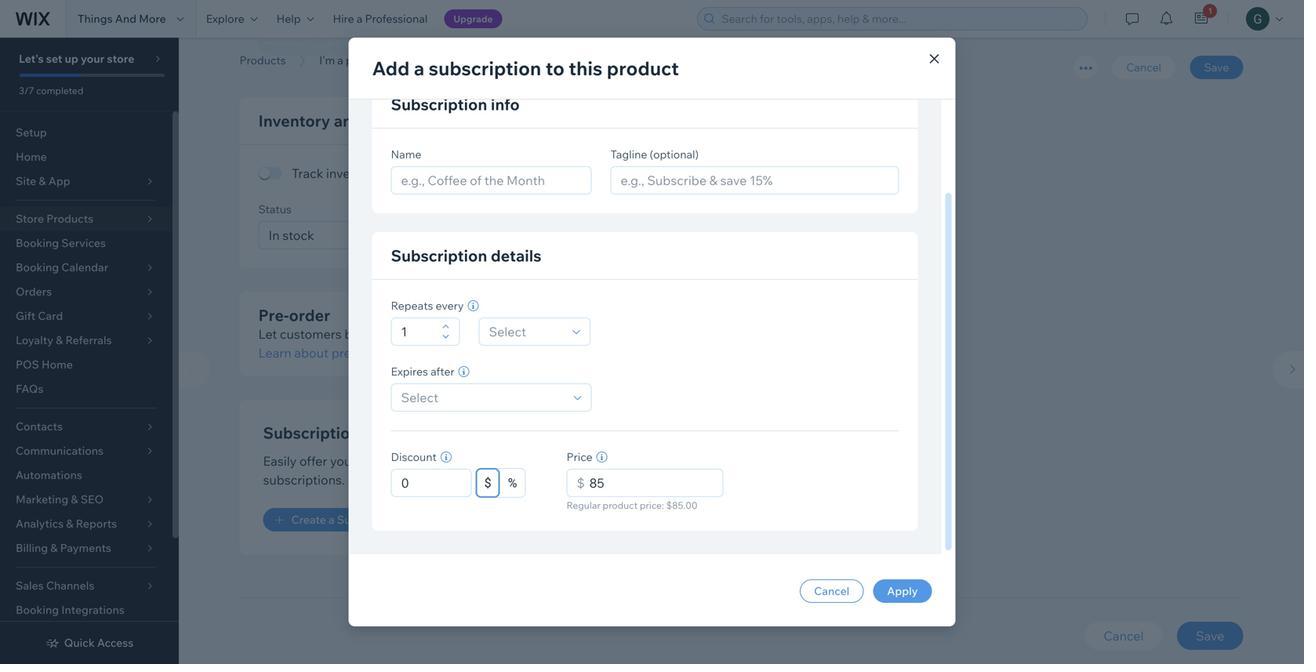 Task type: vqa. For each thing, say whether or not it's contained in the screenshot.
3/7
yes



Task type: locate. For each thing, give the bounding box(es) containing it.
add inside button
[[285, 35, 308, 50]]

subscription up every
[[391, 246, 488, 266]]

regular product price: $85.00
[[567, 500, 698, 512]]

0 horizontal spatial it's
[[484, 326, 501, 342]]

faqs
[[16, 382, 44, 396]]

1 horizontal spatial $
[[577, 475, 585, 491]]

explore
[[206, 12, 245, 26]]

info
[[491, 95, 520, 114]]

pos home
[[16, 358, 73, 372]]

subscription
[[429, 56, 542, 80]]

details
[[491, 246, 542, 266]]

about
[[294, 345, 329, 361]]

things
[[78, 12, 113, 26]]

subscription down products
[[337, 513, 403, 527]]

order down buy
[[355, 345, 387, 361]]

add options
[[285, 35, 354, 50]]

0 vertical spatial subscription
[[391, 95, 488, 114]]

save for top save button
[[1205, 60, 1230, 74]]

pos home link
[[0, 353, 173, 377]]

faqs link
[[0, 377, 173, 402]]

booking inside booking services link
[[16, 236, 59, 250]]

1 vertical spatial home
[[42, 358, 73, 372]]

Select field
[[485, 319, 568, 345], [397, 384, 569, 411]]

pre-
[[332, 345, 355, 361]]

0 horizontal spatial $
[[485, 476, 492, 491]]

a up subscription info at the top left of the page
[[414, 56, 425, 80]]

save button
[[1191, 56, 1244, 79], [1178, 622, 1244, 650]]

this right to
[[569, 56, 603, 80]]

booking inside booking integrations "link"
[[16, 603, 59, 617]]

e.g., Subscribe & save 15% field
[[616, 167, 894, 194]]

a inside button
[[329, 513, 335, 527]]

home inside home link
[[16, 150, 47, 164]]

a
[[357, 12, 363, 26], [338, 53, 344, 67], [414, 56, 425, 80], [433, 453, 440, 469], [329, 513, 335, 527]]

1 horizontal spatial this
[[569, 56, 603, 80]]

order
[[289, 306, 330, 325], [355, 345, 387, 361]]

0 horizontal spatial this
[[370, 326, 391, 342]]

2 vertical spatial subscription
[[337, 513, 403, 527]]

1 vertical spatial subscription
[[391, 246, 488, 266]]

access
[[97, 636, 134, 650]]

3/7 completed
[[19, 85, 83, 97]]

a for product
[[338, 53, 344, 67]]

0 horizontal spatial your
[[81, 52, 105, 66]]

0 number field down on on the left bottom
[[397, 470, 466, 497]]

1 vertical spatial your
[[330, 453, 356, 469]]

i'm
[[319, 53, 335, 67]]

your right up
[[81, 52, 105, 66]]

add for add options
[[285, 35, 308, 50]]

product
[[346, 53, 387, 67], [607, 56, 679, 80], [394, 326, 440, 342], [603, 500, 638, 512]]

your
[[81, 52, 105, 66], [330, 453, 356, 469]]

products link
[[232, 53, 294, 68]]

a right i'm
[[338, 53, 344, 67]]

hire
[[333, 12, 354, 26]]

booking integrations
[[16, 603, 125, 617]]

automations link
[[0, 464, 173, 488]]

sku
[[472, 202, 494, 216]]

subscriptions
[[263, 423, 368, 443]]

2 0 number field from the left
[[585, 470, 718, 497]]

learn about pre-order link
[[259, 344, 387, 362]]

offer
[[300, 453, 328, 469]]

tagline (optional)
[[611, 148, 699, 161]]

select field down after
[[397, 384, 569, 411]]

cancel
[[1127, 60, 1162, 74], [815, 585, 850, 598], [1104, 628, 1144, 644]]

this inside the pre-order let customers buy this product before it's released or when it's out of stock. learn about pre-order
[[370, 326, 391, 342]]

set
[[46, 52, 62, 66]]

a right hire
[[357, 12, 363, 26]]

booking left integrations in the left bottom of the page
[[16, 603, 59, 617]]

2 vertical spatial cancel button
[[1085, 622, 1163, 650]]

0 vertical spatial select field
[[485, 319, 568, 345]]

booking services
[[16, 236, 106, 250]]

$ left %
[[485, 476, 492, 491]]

home right pos
[[42, 358, 73, 372]]

$
[[577, 475, 585, 491], [485, 476, 492, 491]]

subscription details
[[391, 246, 542, 266]]

this
[[569, 56, 603, 80], [370, 326, 391, 342]]

setup
[[16, 126, 47, 139]]

1 $ from the left
[[577, 475, 585, 491]]

2 booking from the top
[[16, 603, 59, 617]]

a right create
[[329, 513, 335, 527]]

a for subscription
[[329, 513, 335, 527]]

and
[[115, 12, 137, 26]]

booking left services
[[16, 236, 59, 250]]

on
[[415, 453, 430, 469]]

home
[[16, 150, 47, 164], [42, 358, 73, 372]]

pre-
[[259, 306, 289, 325]]

1 it's from the left
[[484, 326, 501, 342]]

0 vertical spatial home
[[16, 150, 47, 164]]

0 vertical spatial order
[[289, 306, 330, 325]]

buy
[[345, 326, 367, 342]]

track inventory
[[292, 166, 381, 181]]

add right plus xs image
[[285, 35, 308, 50]]

1 horizontal spatial it's
[[606, 326, 622, 342]]

it's left out
[[606, 326, 622, 342]]

2 $ from the left
[[485, 476, 492, 491]]

0 vertical spatial your
[[81, 52, 105, 66]]

add a subscription to this product
[[372, 56, 679, 80]]

subscription inside button
[[337, 513, 403, 527]]

professional
[[365, 12, 428, 26]]

recurring
[[442, 453, 496, 469]]

up
[[65, 52, 78, 66]]

products
[[240, 53, 286, 67]]

e.g., Coffee of the Month field
[[397, 167, 587, 194]]

subscription down subscription
[[391, 95, 488, 114]]

0 vertical spatial booking
[[16, 236, 59, 250]]

1 vertical spatial booking
[[16, 603, 59, 617]]

subscription
[[391, 95, 488, 114], [391, 246, 488, 266], [337, 513, 403, 527]]

home down setup
[[16, 150, 47, 164]]

None text field
[[397, 319, 437, 345]]

plus xs image
[[269, 38, 278, 48]]

1 horizontal spatial 0 number field
[[585, 470, 718, 497]]

booking for booking services
[[16, 236, 59, 250]]

it's right before
[[484, 326, 501, 342]]

0 number field up "price:"
[[585, 470, 718, 497]]

order up the customers
[[289, 306, 330, 325]]

this right buy
[[370, 326, 391, 342]]

0 number field
[[397, 470, 466, 497], [585, 470, 718, 497]]

stock.
[[662, 326, 697, 342]]

0 vertical spatial this
[[569, 56, 603, 80]]

$ inside button
[[485, 476, 492, 491]]

a right on on the left bottom
[[433, 453, 440, 469]]

setup link
[[0, 121, 173, 145]]

$ up regular
[[577, 475, 585, 491]]

select field left "when"
[[485, 319, 568, 345]]

1 0 number field from the left
[[397, 470, 466, 497]]

customers
[[280, 326, 342, 342]]

your right the "offer"
[[330, 453, 356, 469]]

None field
[[264, 222, 430, 249], [477, 222, 660, 249], [264, 222, 430, 249], [477, 222, 660, 249]]

a for subscription
[[414, 56, 425, 80]]

it's
[[484, 326, 501, 342], [606, 326, 622, 342]]

products
[[359, 453, 412, 469]]

price
[[567, 450, 593, 464]]

0 horizontal spatial order
[[289, 306, 330, 325]]

a for professional
[[357, 12, 363, 26]]

inventory
[[326, 166, 381, 181]]

1 horizontal spatial your
[[330, 453, 356, 469]]

1 horizontal spatial add
[[372, 56, 410, 80]]

services
[[61, 236, 106, 250]]

1 horizontal spatial order
[[355, 345, 387, 361]]

create
[[291, 513, 326, 527]]

quick access
[[64, 636, 134, 650]]

pre-order let customers buy this product before it's released or when it's out of stock. learn about pre-order
[[259, 306, 697, 361]]

0 vertical spatial add
[[285, 35, 308, 50]]

discount
[[391, 450, 437, 464]]

subscription for subscription info
[[391, 95, 488, 114]]

after
[[431, 365, 455, 379]]

0 horizontal spatial 0 number field
[[397, 470, 466, 497]]

cancel button
[[1113, 56, 1176, 79], [800, 580, 864, 603], [1085, 622, 1163, 650]]

0 vertical spatial save
[[1205, 60, 1230, 74]]

when
[[571, 326, 603, 342]]

store
[[107, 52, 134, 66]]

1 booking from the top
[[16, 236, 59, 250]]

save
[[1205, 60, 1230, 74], [1197, 628, 1225, 644]]

1 vertical spatial this
[[370, 326, 391, 342]]

inventory and shipping
[[259, 111, 432, 131]]

form
[[179, 0, 1305, 665]]

2 it's from the left
[[606, 326, 622, 342]]

upgrade button
[[444, 9, 503, 28]]

1 vertical spatial add
[[372, 56, 410, 80]]

0 horizontal spatial add
[[285, 35, 308, 50]]

form containing inventory and shipping
[[179, 0, 1305, 665]]

save for save button to the bottom
[[1197, 628, 1225, 644]]

and
[[334, 111, 362, 131]]

0 vertical spatial save button
[[1191, 56, 1244, 79]]

or
[[556, 326, 569, 342]]

1 vertical spatial save
[[1197, 628, 1225, 644]]

create a subscription button
[[263, 508, 418, 532]]

add down professional
[[372, 56, 410, 80]]



Task type: describe. For each thing, give the bounding box(es) containing it.
(optional)
[[650, 148, 699, 161]]

apply button
[[874, 580, 933, 603]]

integrations
[[61, 603, 125, 617]]

1 button
[[1185, 0, 1220, 38]]

shipping
[[685, 202, 731, 216]]

quick
[[64, 636, 95, 650]]

3/7
[[19, 85, 34, 97]]

basis
[[499, 453, 529, 469]]

0.0 number field
[[690, 222, 853, 249]]

shipping weight
[[685, 202, 768, 216]]

track
[[292, 166, 324, 181]]

with
[[532, 453, 557, 469]]

tagline
[[611, 148, 648, 161]]

upgrade
[[454, 13, 493, 25]]

subscription info
[[391, 95, 520, 114]]

1
[[1209, 6, 1213, 16]]

first time_stores_subsciptions and reccuring orders_calender and box copy image
[[705, 439, 874, 517]]

let's
[[19, 52, 44, 66]]

hire a professional link
[[324, 0, 437, 38]]

repeats every
[[391, 299, 464, 313]]

to
[[546, 56, 565, 80]]

automations
[[16, 468, 82, 482]]

i'm a product
[[319, 53, 387, 67]]

product inside the pre-order let customers buy this product before it's released or when it's out of stock. learn about pre-order
[[394, 326, 440, 342]]

subscriptions.
[[263, 472, 345, 488]]

expires
[[391, 365, 428, 379]]

let
[[259, 326, 277, 342]]

booking services link
[[0, 231, 173, 256]]

easily
[[263, 453, 297, 469]]

lb
[[857, 228, 868, 243]]

options
[[310, 35, 354, 50]]

easily offer your products on a recurring basis with subscriptions.
[[263, 453, 557, 488]]

out
[[625, 326, 645, 342]]

status
[[259, 202, 292, 216]]

of
[[647, 326, 659, 342]]

create a subscription
[[291, 513, 403, 527]]

your inside easily offer your products on a recurring basis with subscriptions.
[[330, 453, 356, 469]]

help button
[[267, 0, 324, 38]]

price:
[[640, 500, 664, 512]]

repeats
[[391, 299, 433, 313]]

inventory
[[259, 111, 331, 131]]

add for add a subscription to this product
[[372, 56, 410, 80]]

$ button
[[477, 469, 500, 497]]

released
[[503, 326, 553, 342]]

quick access button
[[45, 636, 134, 650]]

%
[[508, 476, 517, 491]]

1 vertical spatial cancel
[[815, 585, 850, 598]]

things and more
[[78, 12, 166, 26]]

more
[[139, 12, 166, 26]]

your inside sidebar element
[[81, 52, 105, 66]]

apply
[[888, 585, 918, 598]]

booking for booking integrations
[[16, 603, 59, 617]]

hire a professional
[[333, 12, 428, 26]]

sidebar element
[[0, 38, 179, 665]]

every
[[436, 299, 464, 313]]

1 vertical spatial select field
[[397, 384, 569, 411]]

subscription for subscription details
[[391, 246, 488, 266]]

% button
[[500, 469, 525, 497]]

1 vertical spatial order
[[355, 345, 387, 361]]

Search for tools, apps, help & more... field
[[717, 8, 1083, 30]]

add options button
[[259, 31, 368, 55]]

shipping
[[366, 111, 432, 131]]

a inside easily offer your products on a recurring basis with subscriptions.
[[433, 453, 440, 469]]

help
[[277, 12, 301, 26]]

home link
[[0, 145, 173, 169]]

booking integrations link
[[0, 599, 173, 623]]

regular
[[567, 500, 601, 512]]

home inside the pos home "link"
[[42, 358, 73, 372]]

1 vertical spatial cancel button
[[800, 580, 864, 603]]

let's set up your store
[[19, 52, 134, 66]]

0 vertical spatial cancel
[[1127, 60, 1162, 74]]

0 vertical spatial cancel button
[[1113, 56, 1176, 79]]

2 vertical spatial cancel
[[1104, 628, 1144, 644]]

1 vertical spatial save button
[[1178, 622, 1244, 650]]

$85.00
[[667, 500, 698, 512]]

learn
[[259, 345, 292, 361]]

weight
[[733, 202, 768, 216]]



